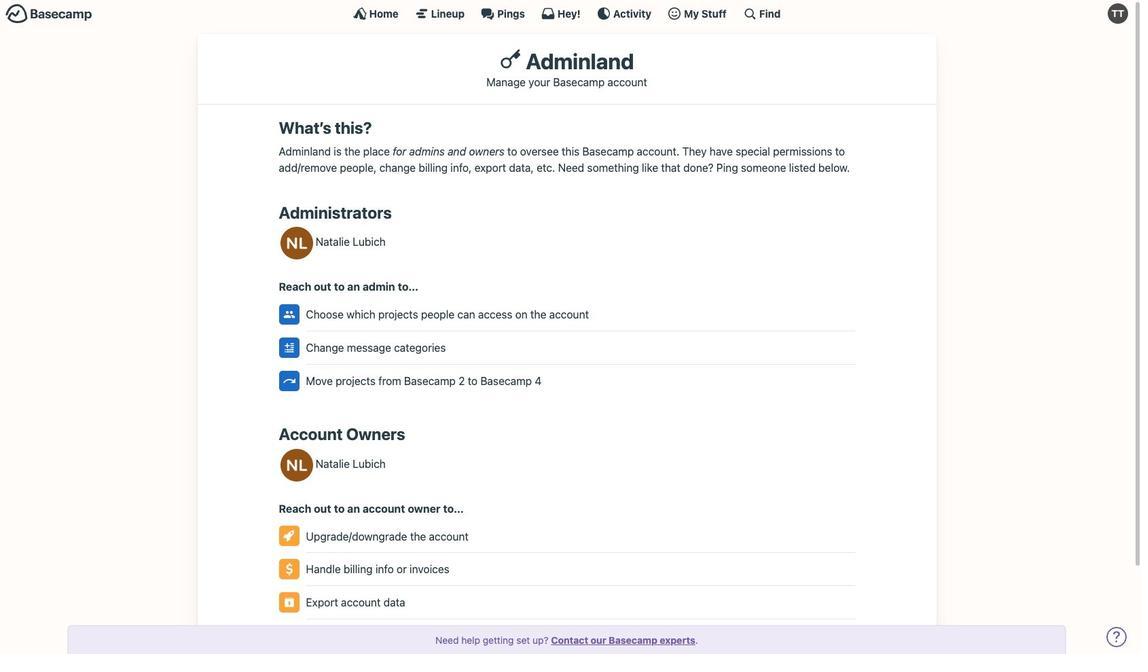 Task type: locate. For each thing, give the bounding box(es) containing it.
keyboard shortcut: ⌘ + / image
[[743, 7, 757, 20]]

terry turtle image
[[1108, 3, 1128, 24]]

switch accounts image
[[5, 3, 92, 24]]



Task type: vqa. For each thing, say whether or not it's contained in the screenshot.
on.
no



Task type: describe. For each thing, give the bounding box(es) containing it.
main element
[[0, 0, 1134, 26]]

natalie lubich image
[[280, 227, 313, 260]]

natalie lubich image
[[280, 449, 313, 481]]



